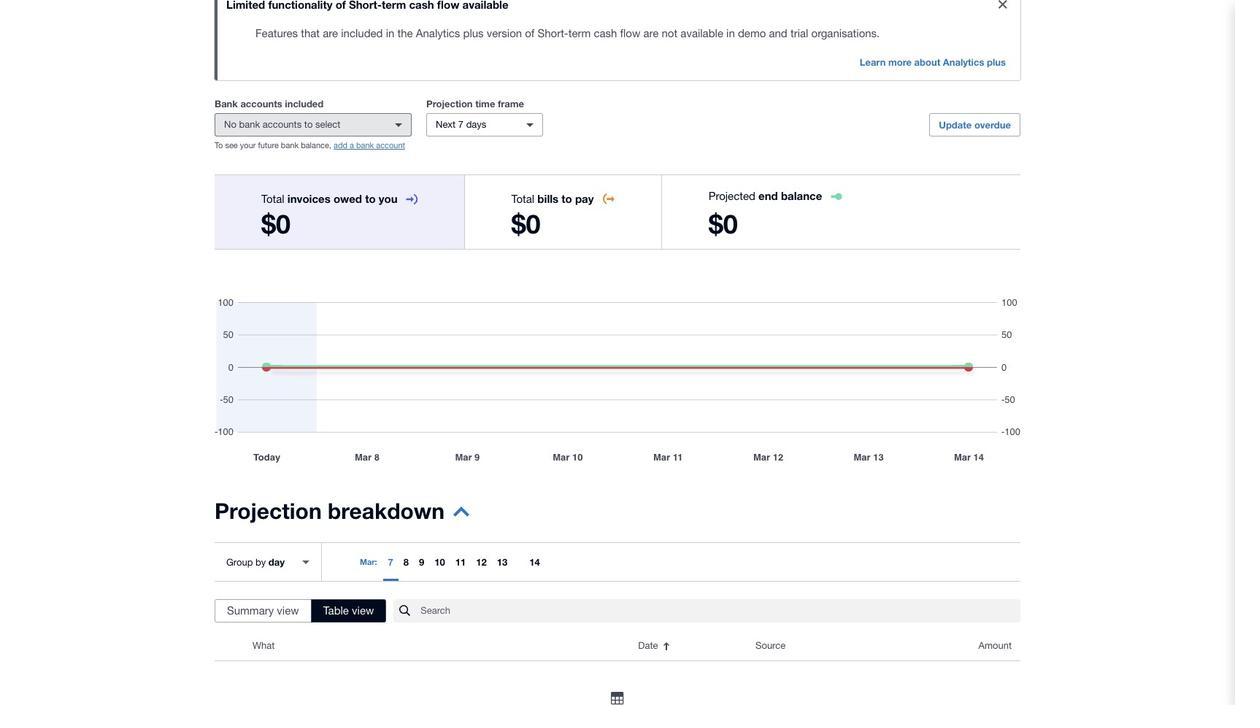 Task type: vqa. For each thing, say whether or not it's contained in the screenshot.
9 button
yes



Task type: locate. For each thing, give the bounding box(es) containing it.
0 horizontal spatial bank
[[239, 119, 260, 130]]

2 in from the left
[[726, 27, 735, 39]]

view for table view
[[352, 604, 374, 617]]

total left invoices
[[261, 193, 284, 205]]

1 horizontal spatial projection
[[426, 98, 473, 110]]

features
[[256, 27, 298, 39]]

0 vertical spatial 7
[[458, 119, 464, 130]]

1 are from the left
[[323, 27, 338, 39]]

bank
[[239, 119, 260, 130], [281, 141, 299, 150], [356, 141, 374, 150]]

0 vertical spatial included
[[341, 27, 383, 39]]

accounts inside popup button
[[263, 119, 302, 130]]

to see your future bank balance, add a bank account
[[215, 141, 405, 150]]

balance
[[781, 189, 822, 202]]

projection
[[426, 98, 473, 110], [215, 498, 322, 524]]

total for you
[[261, 193, 284, 205]]

bank inside popup button
[[239, 119, 260, 130]]

projection up next
[[426, 98, 473, 110]]

7 right next
[[458, 119, 464, 130]]

7 right :
[[388, 556, 393, 568]]

no bank accounts to select
[[224, 119, 340, 130]]

and
[[769, 27, 788, 39]]

organisations.
[[811, 27, 880, 39]]

group
[[226, 557, 253, 568]]

2 are from the left
[[643, 27, 659, 39]]

$0 down bills
[[511, 208, 541, 239]]

1 horizontal spatial total
[[511, 193, 534, 205]]

1 vertical spatial 7
[[388, 556, 393, 568]]

bank right a
[[356, 141, 374, 150]]

14 button
[[524, 543, 545, 581]]

are left not
[[643, 27, 659, 39]]

projection inside button
[[215, 498, 322, 524]]

term
[[568, 27, 591, 39]]

total invoices owed to you $0
[[261, 192, 398, 239]]

to
[[215, 141, 223, 150]]

total
[[261, 193, 284, 205], [511, 193, 534, 205]]

next
[[436, 119, 456, 130]]

total for $0
[[511, 193, 534, 205]]

date button
[[629, 631, 747, 661]]

0 horizontal spatial view
[[277, 604, 299, 617]]

pay
[[575, 192, 594, 205]]

summary
[[227, 604, 274, 617]]

option group
[[215, 599, 386, 623]]

11 button
[[450, 543, 471, 581]]

included left the
[[341, 27, 383, 39]]

7
[[458, 119, 464, 130], [388, 556, 393, 568]]

0 horizontal spatial in
[[386, 27, 394, 39]]

not
[[662, 27, 678, 39]]

day
[[269, 556, 285, 568]]

frame
[[498, 98, 524, 110]]

bank right "no"
[[239, 119, 260, 130]]

2 total from the left
[[511, 193, 534, 205]]

plus left version
[[463, 27, 484, 39]]

to left pay
[[562, 192, 572, 205]]

8
[[404, 556, 409, 568]]

total left bills
[[511, 193, 534, 205]]

$0 inside total bills to pay $0
[[511, 208, 541, 239]]

of
[[525, 27, 535, 39]]

1 horizontal spatial in
[[726, 27, 735, 39]]

0 horizontal spatial analytics
[[416, 27, 460, 39]]

account
[[376, 141, 405, 150]]

group by day
[[226, 556, 285, 568]]

2 horizontal spatial to
[[562, 192, 572, 205]]

learn more about analytics plus link
[[851, 51, 1015, 74]]

12
[[476, 556, 487, 568]]

1 vertical spatial plus
[[987, 56, 1006, 68]]

are
[[323, 27, 338, 39], [643, 27, 659, 39]]

1 horizontal spatial to
[[365, 192, 376, 205]]

time
[[475, 98, 495, 110]]

to inside total bills to pay $0
[[562, 192, 572, 205]]

plus down close button
[[987, 56, 1006, 68]]

7 button
[[383, 543, 398, 581]]

analytics right the about
[[943, 56, 984, 68]]

1 horizontal spatial view
[[352, 604, 374, 617]]

by
[[255, 557, 266, 568]]

view right "table"
[[352, 604, 374, 617]]

0 horizontal spatial plus
[[463, 27, 484, 39]]

0 horizontal spatial 7
[[388, 556, 393, 568]]

0 horizontal spatial total
[[261, 193, 284, 205]]

0 vertical spatial accounts
[[240, 98, 282, 110]]

accounts down bank accounts included
[[263, 119, 302, 130]]

in
[[386, 27, 394, 39], [726, 27, 735, 39]]

to left you
[[365, 192, 376, 205]]

you
[[379, 192, 398, 205]]

1 $0 from the left
[[261, 208, 291, 239]]

0 horizontal spatial to
[[304, 119, 313, 130]]

projection up day at the bottom left of page
[[215, 498, 322, 524]]

close button
[[988, 0, 1018, 19]]

included up "no bank accounts to select" popup button at the top of page
[[285, 98, 324, 110]]

projected
[[709, 190, 755, 202]]

included
[[341, 27, 383, 39], [285, 98, 324, 110]]

view right 'summary'
[[277, 604, 299, 617]]

what
[[253, 640, 275, 651]]

0 vertical spatial analytics
[[416, 27, 460, 39]]

projection for projection breakdown
[[215, 498, 322, 524]]

0 horizontal spatial included
[[285, 98, 324, 110]]

about
[[914, 56, 940, 68]]

in left 'demo'
[[726, 27, 735, 39]]

1 horizontal spatial analytics
[[943, 56, 984, 68]]

analytics right the
[[416, 27, 460, 39]]

1 horizontal spatial 7
[[458, 119, 464, 130]]

$0 down projected
[[709, 208, 738, 239]]

balance,
[[301, 141, 331, 150]]

a
[[350, 141, 354, 150]]

1 vertical spatial accounts
[[263, 119, 302, 130]]

accounts
[[240, 98, 282, 110], [263, 119, 302, 130]]

accounts up no bank accounts to select
[[240, 98, 282, 110]]

1 vertical spatial projection
[[215, 498, 322, 524]]

breakdown
[[328, 498, 445, 524]]

view
[[277, 604, 299, 617], [352, 604, 374, 617]]

more
[[888, 56, 912, 68]]

table view
[[323, 604, 374, 617]]

to left select
[[304, 119, 313, 130]]

2 $0 from the left
[[511, 208, 541, 239]]

no bank accounts to select button
[[215, 113, 412, 137]]

features that are included in the analytics plus version of short-term cash flow are not available in demo and trial organisations.
[[256, 27, 880, 39]]

invoices
[[288, 192, 330, 205]]

$0
[[261, 208, 291, 239], [511, 208, 541, 239], [709, 208, 738, 239]]

view for summary view
[[277, 604, 299, 617]]

to for no bank accounts to select
[[304, 119, 313, 130]]

0 vertical spatial projection
[[426, 98, 473, 110]]

projection breakdown
[[215, 498, 445, 524]]

cash
[[594, 27, 617, 39]]

1 vertical spatial analytics
[[943, 56, 984, 68]]

0 horizontal spatial are
[[323, 27, 338, 39]]

available
[[681, 27, 723, 39]]

10 button
[[429, 543, 450, 581]]

$0 inside total invoices owed to you $0
[[261, 208, 291, 239]]

0 horizontal spatial $0
[[261, 208, 291, 239]]

analytics
[[416, 27, 460, 39], [943, 56, 984, 68]]

0 horizontal spatial projection
[[215, 498, 322, 524]]

trial
[[791, 27, 808, 39]]

2 view from the left
[[352, 604, 374, 617]]

projection breakdown button
[[215, 498, 469, 534]]

1 horizontal spatial are
[[643, 27, 659, 39]]

2 horizontal spatial $0
[[709, 208, 738, 239]]

mar :
[[360, 557, 377, 566]]

7 inside button
[[388, 556, 393, 568]]

1 total from the left
[[261, 193, 284, 205]]

total inside total invoices owed to you $0
[[261, 193, 284, 205]]

bank right the future
[[281, 141, 299, 150]]

are right that
[[323, 27, 338, 39]]

to inside total invoices owed to you $0
[[365, 192, 376, 205]]

total inside total bills to pay $0
[[511, 193, 534, 205]]

to
[[304, 119, 313, 130], [365, 192, 376, 205], [562, 192, 572, 205]]

1 view from the left
[[277, 604, 299, 617]]

to inside popup button
[[304, 119, 313, 130]]

future
[[258, 141, 279, 150]]

0 vertical spatial plus
[[463, 27, 484, 39]]

1 horizontal spatial $0
[[511, 208, 541, 239]]

$0 down invoices
[[261, 208, 291, 239]]

in left the
[[386, 27, 394, 39]]



Task type: describe. For each thing, give the bounding box(es) containing it.
table
[[323, 604, 349, 617]]

see
[[225, 141, 238, 150]]

add a bank account link
[[334, 141, 405, 150]]

no
[[224, 119, 236, 130]]

days
[[466, 119, 486, 130]]

9 button
[[414, 543, 429, 581]]

short-
[[538, 27, 568, 39]]

13 button
[[492, 543, 513, 581]]

1 horizontal spatial included
[[341, 27, 383, 39]]

learn more about analytics plus
[[860, 56, 1006, 68]]

your
[[240, 141, 256, 150]]

option group containing summary view
[[215, 599, 386, 623]]

amount button
[[903, 631, 1021, 661]]

next 7 days
[[436, 119, 486, 130]]

1 horizontal spatial bank
[[281, 141, 299, 150]]

what button
[[244, 631, 629, 661]]

Search for a document search field
[[421, 599, 1021, 623]]

projected end balance
[[709, 189, 822, 202]]

12 button
[[471, 543, 492, 581]]

amount
[[979, 640, 1012, 651]]

version
[[487, 27, 522, 39]]

learn
[[860, 56, 886, 68]]

overdue
[[974, 119, 1011, 131]]

9
[[419, 556, 424, 568]]

owed
[[334, 192, 362, 205]]

the
[[397, 27, 413, 39]]

7 inside popup button
[[458, 119, 464, 130]]

update
[[939, 119, 972, 131]]

11
[[455, 556, 466, 568]]

14
[[529, 556, 540, 568]]

end
[[759, 189, 778, 202]]

1 horizontal spatial plus
[[987, 56, 1006, 68]]

source button
[[747, 631, 903, 661]]

source
[[756, 640, 786, 651]]

bank
[[215, 98, 238, 110]]

update overdue button
[[929, 113, 1021, 137]]

8 button
[[398, 543, 414, 581]]

1 in from the left
[[386, 27, 394, 39]]

summary view
[[227, 604, 299, 617]]

date
[[638, 640, 658, 651]]

bills
[[538, 192, 559, 205]]

2 horizontal spatial bank
[[356, 141, 374, 150]]

total bills to pay $0
[[511, 192, 594, 239]]

demo
[[738, 27, 766, 39]]

13
[[497, 556, 507, 568]]

add
[[334, 141, 347, 150]]

3 $0 from the left
[[709, 208, 738, 239]]

to for total invoices owed to you $0
[[365, 192, 376, 205]]

select
[[315, 119, 340, 130]]

flow
[[620, 27, 640, 39]]

10
[[435, 556, 445, 568]]

1 vertical spatial included
[[285, 98, 324, 110]]

that
[[301, 27, 320, 39]]

update overdue
[[939, 119, 1011, 131]]

next 7 days button
[[426, 113, 543, 137]]

close image
[[999, 0, 1007, 9]]

projection for projection time frame
[[426, 98, 473, 110]]

:
[[375, 557, 377, 566]]

projection time frame
[[426, 98, 524, 110]]

mar
[[360, 557, 375, 566]]

list of upcoming transactions within the selected timeframe element
[[215, 631, 1021, 705]]

bank accounts included
[[215, 98, 324, 110]]



